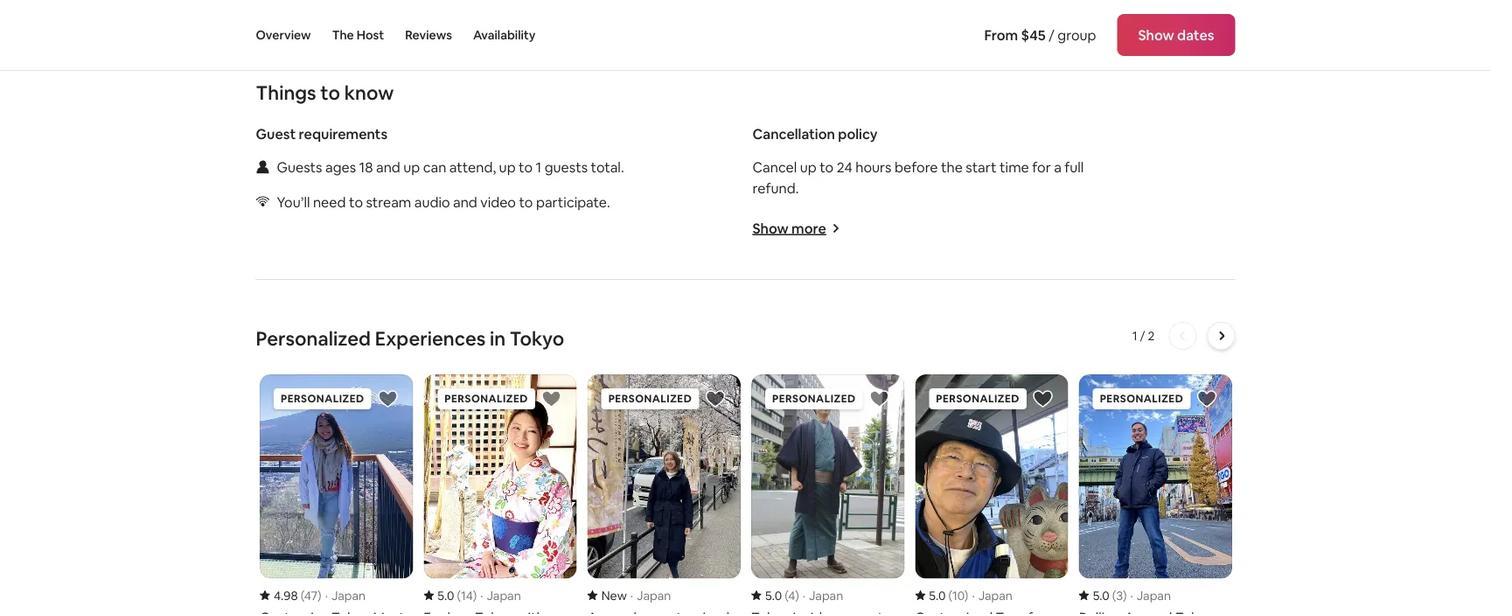 Task type: describe. For each thing, give the bounding box(es) containing it.
group
[[1058, 26, 1097, 44]]

japan for 5.0 ( 4 )
[[809, 588, 843, 603]]

( for 4
[[785, 588, 788, 603]]

5.0 for 5.0 ( 10 )
[[929, 588, 946, 603]]

1 horizontal spatial 1
[[1133, 328, 1138, 344]]

new
[[601, 588, 627, 603]]

5.0 ( 3 )
[[1093, 588, 1127, 603]]

attend,
[[450, 158, 496, 176]]

availability
[[473, 27, 536, 43]]

· for 5.0 ( 14 )
[[480, 588, 483, 603]]

know
[[344, 80, 394, 105]]

things
[[256, 80, 316, 105]]

things to know
[[256, 80, 394, 105]]

reviews
[[405, 27, 452, 43]]

the
[[332, 27, 354, 43]]

1 horizontal spatial /
[[1141, 328, 1146, 344]]

) for 5.0 ( 10 )
[[965, 588, 968, 603]]

show dates
[[1139, 26, 1215, 44]]

save this experience image for 4.98 ( 47 )
[[377, 388, 398, 409]]

a one day customized tokyo adventure group
[[587, 374, 741, 614]]

up inside cancel up to 24 hours before the start time for a full refund.
[[800, 158, 817, 176]]

5.0 for 5.0 ( 4 )
[[765, 588, 782, 603]]

rating 4.98 out of 5; 47 reviews image
[[259, 588, 321, 603]]

video
[[481, 193, 516, 211]]

2
[[1148, 328, 1155, 344]]

rating 5.0 out of 5; 3 reviews image
[[1079, 588, 1127, 603]]

personalized experiences in tokyo
[[256, 326, 564, 351]]

· japan for 5.0 ( 4 )
[[803, 588, 843, 603]]

policy
[[838, 125, 878, 143]]

japan for 5.0 ( 3 )
[[1137, 588, 1171, 603]]

save this experience image for 5.0 ( 14 )
[[541, 388, 562, 409]]

total.
[[591, 158, 624, 176]]

) for 5.0 ( 4 )
[[795, 588, 799, 603]]

refund.
[[753, 179, 799, 197]]

guests
[[277, 158, 322, 176]]

guests
[[545, 158, 588, 176]]

japan inside a one day customized tokyo adventure group
[[637, 588, 671, 603]]

from
[[985, 26, 1019, 44]]

customized tour for cat lover and non-cat lover at cool site group
[[915, 374, 1068, 614]]

· japan for 5.0 ( 14 )
[[480, 588, 521, 603]]

4
[[788, 588, 795, 603]]

0 horizontal spatial and
[[376, 158, 401, 176]]

you'll need to stream audio and video to participate.
[[277, 193, 610, 211]]

14
[[461, 588, 473, 603]]

personalized
[[256, 326, 371, 351]]

) for 4.98 ( 47 )
[[317, 588, 321, 603]]

0 vertical spatial /
[[1049, 26, 1055, 44]]

to left guests
[[519, 158, 533, 176]]

· for 5.0 ( 4 )
[[803, 588, 805, 603]]

· japan for 4.98 ( 47 )
[[325, 588, 365, 603]]

japan for 5.0 ( 14 )
[[486, 588, 521, 603]]

reviews button
[[405, 0, 452, 70]]

cancel
[[753, 158, 797, 176]]

· japan inside a one day customized tokyo adventure group
[[630, 588, 671, 603]]

overview button
[[256, 0, 311, 70]]

the host
[[332, 27, 384, 43]]

show dates link
[[1118, 14, 1236, 56]]

overview
[[256, 27, 311, 43]]

hours
[[856, 158, 892, 176]]

dates
[[1178, 26, 1215, 44]]

show more
[[753, 219, 827, 237]]

to right need
[[349, 193, 363, 211]]

save this experience image for 5.0 ( 4 )
[[869, 388, 890, 409]]

) for 5.0 ( 3 )
[[1123, 588, 1127, 603]]

the host button
[[332, 0, 384, 70]]

18
[[359, 158, 373, 176]]

explore tokyo with a japanese teacher group
[[423, 374, 577, 614]]



Task type: vqa. For each thing, say whether or not it's contained in the screenshot.
work
no



Task type: locate. For each thing, give the bounding box(es) containing it.
· japan inside the "customise tokyo must-sees & local gems with local friend" group
[[325, 588, 365, 603]]

start
[[966, 158, 997, 176]]

· inside rolling around tokyo with roland "group"
[[1130, 588, 1133, 603]]

3 ( from the left
[[785, 588, 788, 603]]

from $45 / group
[[985, 26, 1097, 44]]

5.0 left 14
[[437, 588, 454, 603]]

to inside cancel up to 24 hours before the start time for a full refund.
[[820, 158, 834, 176]]

· inside explore tokyo with a japanese teacher "group"
[[480, 588, 483, 603]]

japan inside rolling around tokyo with roland "group"
[[1137, 588, 1171, 603]]

customise tokyo must-sees & local gems with local friend group
[[259, 374, 413, 614]]

for
[[1033, 158, 1051, 176]]

1 left guests
[[536, 158, 542, 176]]

and
[[376, 158, 401, 176], [453, 193, 478, 211]]

5 ( from the left
[[1112, 588, 1116, 603]]

4 5.0 from the left
[[1093, 588, 1110, 603]]

cancellation
[[753, 125, 835, 143]]

5.0 inside customized tour for cat lover and non-cat lover at cool site group
[[929, 588, 946, 603]]

4 japan from the left
[[809, 588, 843, 603]]

2 ( from the left
[[457, 588, 461, 603]]

0 vertical spatial show
[[1139, 26, 1175, 44]]

0 horizontal spatial up
[[404, 158, 420, 176]]

save this experience image inside the "customise tokyo must-sees & local gems with local friend" group
[[377, 388, 398, 409]]

)
[[317, 588, 321, 603], [473, 588, 477, 603], [795, 588, 799, 603], [965, 588, 968, 603], [1123, 588, 1127, 603]]

and right 18
[[376, 158, 401, 176]]

1 ( from the left
[[300, 588, 304, 603]]

5.0 for 5.0 ( 14 )
[[437, 588, 454, 603]]

show more link
[[753, 219, 841, 237]]

5.0 ( 14 )
[[437, 588, 477, 603]]

save this experience image
[[377, 388, 398, 409], [541, 388, 562, 409], [705, 388, 726, 409], [869, 388, 890, 409], [1196, 388, 1217, 409]]

4 ( from the left
[[948, 588, 952, 603]]

·
[[325, 588, 328, 603], [480, 588, 483, 603], [630, 588, 633, 603], [803, 588, 805, 603], [972, 588, 975, 603], [1130, 588, 1133, 603]]

1 · from the left
[[325, 588, 328, 603]]

up right attend,
[[499, 158, 516, 176]]

time
[[1000, 158, 1030, 176]]

5.0 inside explore tokyo with a japanese teacher "group"
[[437, 588, 454, 603]]

5 japan from the left
[[978, 588, 1013, 603]]

3 · japan from the left
[[630, 588, 671, 603]]

· for 5.0 ( 3 )
[[1130, 588, 1133, 603]]

3 save this experience image from the left
[[705, 388, 726, 409]]

· right 10
[[972, 588, 975, 603]]

show left more at top
[[753, 219, 789, 237]]

1 vertical spatial show
[[753, 219, 789, 237]]

save this experience image inside explore tokyo with a japanese teacher "group"
[[541, 388, 562, 409]]

a
[[1054, 158, 1062, 176]]

1 vertical spatial 1
[[1133, 328, 1138, 344]]

( inside the "customise tokyo must-sees & local gems with local friend" group
[[300, 588, 304, 603]]

5.0 left 4
[[765, 588, 782, 603]]

· japan right 14
[[480, 588, 521, 603]]

3 japan from the left
[[637, 588, 671, 603]]

1 5.0 from the left
[[437, 588, 454, 603]]

· right 3
[[1130, 588, 1133, 603]]

2 · from the left
[[480, 588, 483, 603]]

· right 4
[[803, 588, 805, 603]]

2 ) from the left
[[473, 588, 477, 603]]

( inside rolling around tokyo with roland "group"
[[1112, 588, 1116, 603]]

5.0 inside tokyo insider-expert guide creates a special journey group
[[765, 588, 782, 603]]

1 horizontal spatial show
[[1139, 26, 1175, 44]]

) inside rolling around tokyo with roland "group"
[[1123, 588, 1127, 603]]

rolling around tokyo with roland group
[[1079, 374, 1232, 614]]

( for 47
[[300, 588, 304, 603]]

guests ages 18 and up can attend, up to 1 guests total.
[[277, 158, 624, 176]]

· japan right 3
[[1130, 588, 1171, 603]]

) inside customized tour for cat lover and non-cat lover at cool site group
[[965, 588, 968, 603]]

4 ) from the left
[[965, 588, 968, 603]]

5.0 left 3
[[1093, 588, 1110, 603]]

5.0 left 10
[[929, 588, 946, 603]]

2 up from the left
[[499, 158, 516, 176]]

1 vertical spatial and
[[453, 193, 478, 211]]

to left the 24
[[820, 158, 834, 176]]

· for 5.0 ( 10 )
[[972, 588, 975, 603]]

1 up from the left
[[404, 158, 420, 176]]

japan right new
[[637, 588, 671, 603]]

· japan right new
[[630, 588, 671, 603]]

audio
[[415, 193, 450, 211]]

up
[[404, 158, 420, 176], [499, 158, 516, 176], [800, 158, 817, 176]]

( for 14
[[457, 588, 461, 603]]

5 · japan from the left
[[972, 588, 1013, 603]]

4.98
[[273, 588, 298, 603]]

show for show dates
[[1139, 26, 1175, 44]]

tokyo insider-expert guide creates a special journey group
[[751, 374, 905, 614]]

1 · japan from the left
[[325, 588, 365, 603]]

1 horizontal spatial up
[[499, 158, 516, 176]]

japan right 10
[[978, 588, 1013, 603]]

japan inside customized tour for cat lover and non-cat lover at cool site group
[[978, 588, 1013, 603]]

3 up from the left
[[800, 158, 817, 176]]

2 save this experience image from the left
[[541, 388, 562, 409]]

1
[[536, 158, 542, 176], [1133, 328, 1138, 344]]

show
[[1139, 26, 1175, 44], [753, 219, 789, 237]]

· right 47
[[325, 588, 328, 603]]

rating 5.0 out of 5; 4 reviews image
[[751, 588, 799, 603]]

6 japan from the left
[[1137, 588, 1171, 603]]

before
[[895, 158, 938, 176]]

save this experience image
[[1033, 388, 1054, 409]]

· right 14
[[480, 588, 483, 603]]

) inside the "customise tokyo must-sees & local gems with local friend" group
[[317, 588, 321, 603]]

· japan
[[325, 588, 365, 603], [480, 588, 521, 603], [630, 588, 671, 603], [803, 588, 843, 603], [972, 588, 1013, 603], [1130, 588, 1171, 603]]

stream
[[366, 193, 411, 211]]

to right video
[[519, 193, 533, 211]]

0 horizontal spatial 1
[[536, 158, 542, 176]]

to
[[321, 80, 340, 105], [519, 158, 533, 176], [820, 158, 834, 176], [349, 193, 363, 211], [519, 193, 533, 211]]

guest requirements
[[256, 125, 388, 143]]

cancel up to 24 hours before the start time for a full refund.
[[753, 158, 1084, 197]]

2 · japan from the left
[[480, 588, 521, 603]]

· inside tokyo insider-expert guide creates a special journey group
[[803, 588, 805, 603]]

1 / 2
[[1133, 328, 1155, 344]]

2 japan from the left
[[486, 588, 521, 603]]

host
[[357, 27, 384, 43]]

/ left 2
[[1141, 328, 1146, 344]]

5.0
[[437, 588, 454, 603], [765, 588, 782, 603], [929, 588, 946, 603], [1093, 588, 1110, 603]]

1 vertical spatial /
[[1141, 328, 1146, 344]]

5.0 ( 10 )
[[929, 588, 968, 603]]

· japan right 10
[[972, 588, 1013, 603]]

rating 5.0 out of 5; 14 reviews image
[[423, 588, 477, 603]]

3 5.0 from the left
[[929, 588, 946, 603]]

· for 4.98 ( 47 )
[[325, 588, 328, 603]]

) inside tokyo insider-expert guide creates a special journey group
[[795, 588, 799, 603]]

up right cancel at top
[[800, 158, 817, 176]]

5 save this experience image from the left
[[1196, 388, 1217, 409]]

the
[[941, 158, 963, 176]]

6 · from the left
[[1130, 588, 1133, 603]]

( inside explore tokyo with a japanese teacher "group"
[[457, 588, 461, 603]]

( for 3
[[1112, 588, 1116, 603]]

japan inside tokyo insider-expert guide creates a special journey group
[[809, 588, 843, 603]]

japan right 3
[[1137, 588, 1171, 603]]

10
[[952, 588, 965, 603]]

0 vertical spatial and
[[376, 158, 401, 176]]

· japan inside customized tour for cat lover and non-cat lover at cool site group
[[972, 588, 1013, 603]]

· japan inside tokyo insider-expert guide creates a special journey group
[[803, 588, 843, 603]]

japan right 47
[[331, 588, 365, 603]]

( inside tokyo insider-expert guide creates a special journey group
[[785, 588, 788, 603]]

4 save this experience image from the left
[[869, 388, 890, 409]]

· inside the "customise tokyo must-sees & local gems with local friend" group
[[325, 588, 328, 603]]

6 · japan from the left
[[1130, 588, 1171, 603]]

guest
[[256, 125, 296, 143]]

japan for 5.0 ( 10 )
[[978, 588, 1013, 603]]

· right new
[[630, 588, 633, 603]]

( inside customized tour for cat lover and non-cat lover at cool site group
[[948, 588, 952, 603]]

full
[[1065, 158, 1084, 176]]

save this experience image for 5.0 ( 3 )
[[1196, 388, 1217, 409]]

· japan inside explore tokyo with a japanese teacher "group"
[[480, 588, 521, 603]]

/
[[1049, 26, 1055, 44], [1141, 328, 1146, 344]]

requirements
[[299, 125, 388, 143]]

4 · from the left
[[803, 588, 805, 603]]

show for show more
[[753, 219, 789, 237]]

save this experience image inside rolling around tokyo with roland "group"
[[1196, 388, 1217, 409]]

1 left 2
[[1133, 328, 1138, 344]]

new experience; 0 reviews image
[[587, 588, 627, 603]]

ages
[[325, 158, 356, 176]]

0 horizontal spatial show
[[753, 219, 789, 237]]

japan for 4.98 ( 47 )
[[331, 588, 365, 603]]

to left 'know'
[[321, 80, 340, 105]]

3
[[1116, 588, 1123, 603]]

1 horizontal spatial and
[[453, 193, 478, 211]]

4.98 ( 47 )
[[273, 588, 321, 603]]

· japan for 5.0 ( 3 )
[[1130, 588, 1171, 603]]

rating 5.0 out of 5; 10 reviews image
[[915, 588, 968, 603]]

you'll
[[277, 193, 310, 211]]

0 vertical spatial 1
[[536, 158, 542, 176]]

( for 10
[[948, 588, 952, 603]]

2 5.0 from the left
[[765, 588, 782, 603]]

· japan inside rolling around tokyo with roland "group"
[[1130, 588, 1171, 603]]

japan inside explore tokyo with a japanese teacher "group"
[[486, 588, 521, 603]]

· inside a one day customized tokyo adventure group
[[630, 588, 633, 603]]

3 ) from the left
[[795, 588, 799, 603]]

1 save this experience image from the left
[[377, 388, 398, 409]]

japan right 14
[[486, 588, 521, 603]]

more
[[792, 219, 827, 237]]

47
[[304, 588, 317, 603]]

need
[[313, 193, 346, 211]]

(
[[300, 588, 304, 603], [457, 588, 461, 603], [785, 588, 788, 603], [948, 588, 952, 603], [1112, 588, 1116, 603]]

japan right 4
[[809, 588, 843, 603]]

· japan right 4
[[803, 588, 843, 603]]

/ right $45
[[1049, 26, 1055, 44]]

availability button
[[473, 0, 536, 70]]

can
[[423, 158, 447, 176]]

$45
[[1022, 26, 1046, 44]]

5.0 for 5.0 ( 3 )
[[1093, 588, 1110, 603]]

japan inside the "customise tokyo must-sees & local gems with local friend" group
[[331, 588, 365, 603]]

) for 5.0 ( 14 )
[[473, 588, 477, 603]]

japan
[[331, 588, 365, 603], [486, 588, 521, 603], [637, 588, 671, 603], [809, 588, 843, 603], [978, 588, 1013, 603], [1137, 588, 1171, 603]]

5 · from the left
[[972, 588, 975, 603]]

1 ) from the left
[[317, 588, 321, 603]]

participate.
[[536, 193, 610, 211]]

4 · japan from the left
[[803, 588, 843, 603]]

2 horizontal spatial up
[[800, 158, 817, 176]]

· japan for 5.0 ( 10 )
[[972, 588, 1013, 603]]

cancellation policy
[[753, 125, 878, 143]]

0 horizontal spatial /
[[1049, 26, 1055, 44]]

5.0 inside rolling around tokyo with roland "group"
[[1093, 588, 1110, 603]]

1 japan from the left
[[331, 588, 365, 603]]

24
[[837, 158, 853, 176]]

and left video
[[453, 193, 478, 211]]

5.0 ( 4 )
[[765, 588, 799, 603]]

experiences
[[375, 326, 486, 351]]

show left "dates"
[[1139, 26, 1175, 44]]

· inside customized tour for cat lover and non-cat lover at cool site group
[[972, 588, 975, 603]]

) inside explore tokyo with a japanese teacher "group"
[[473, 588, 477, 603]]

up left 'can'
[[404, 158, 420, 176]]

3 · from the left
[[630, 588, 633, 603]]

save this experience image inside tokyo insider-expert guide creates a special journey group
[[869, 388, 890, 409]]

5 ) from the left
[[1123, 588, 1127, 603]]

in
[[490, 326, 506, 351]]

· japan right 47
[[325, 588, 365, 603]]

tokyo
[[510, 326, 564, 351]]



